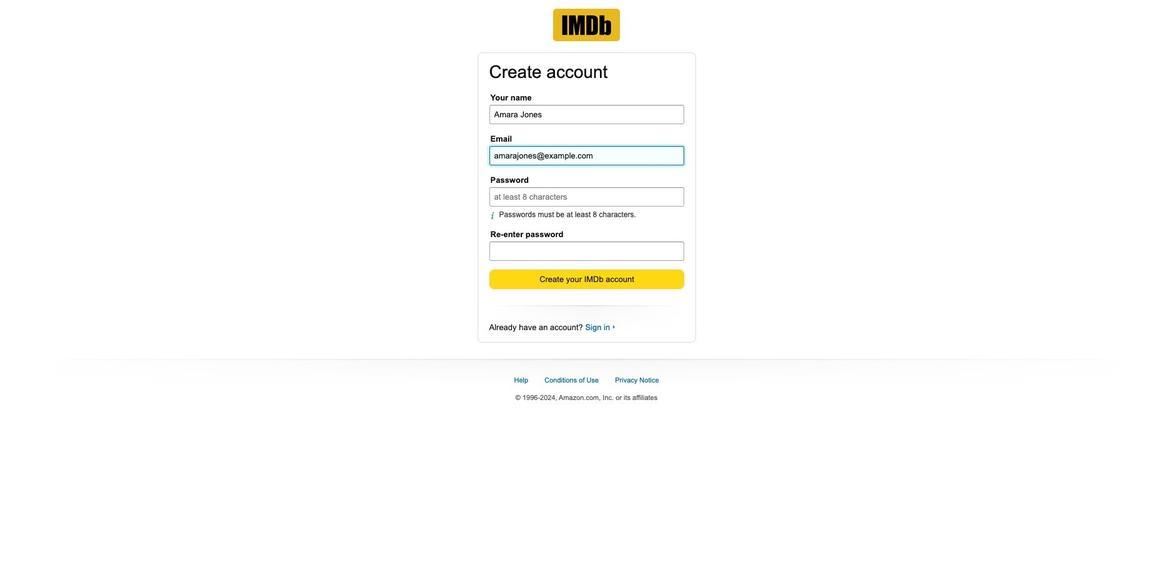 Task type: locate. For each thing, give the bounding box(es) containing it.
imdb.com logo image
[[553, 9, 620, 41]]

None submit
[[490, 270, 684, 288]]

at least 8 characters password field
[[489, 187, 684, 206]]

None password field
[[489, 242, 684, 261]]

None email field
[[489, 146, 684, 165]]



Task type: vqa. For each thing, say whether or not it's contained in the screenshot.
He to the bottom
no



Task type: describe. For each thing, give the bounding box(es) containing it.
First and last name text field
[[489, 105, 684, 124]]

alert image
[[491, 212, 499, 220]]



